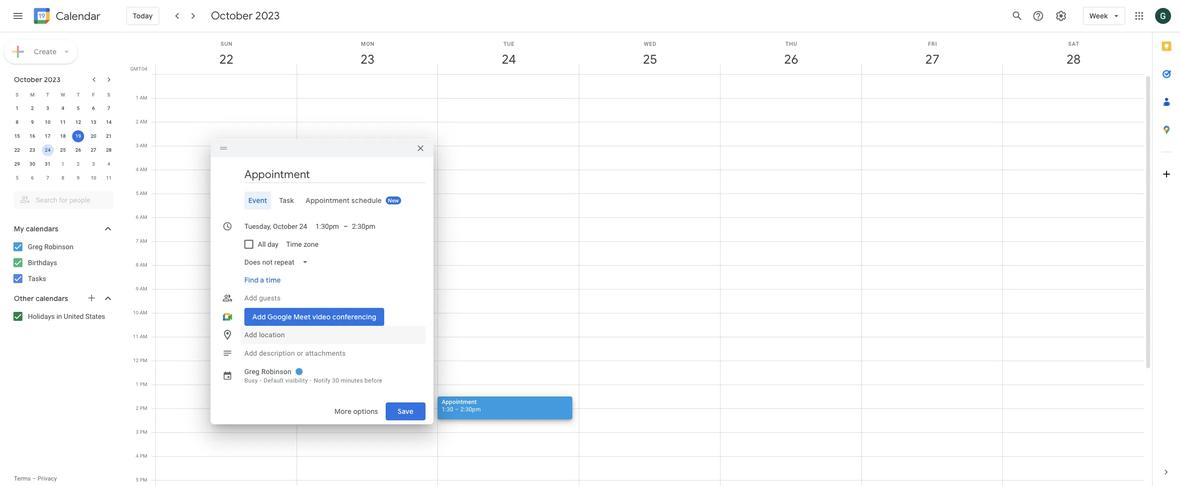 Task type: vqa. For each thing, say whether or not it's contained in the screenshot.
right 26
yes



Task type: locate. For each thing, give the bounding box(es) containing it.
22 element
[[11, 144, 23, 156]]

12 for 12
[[75, 120, 81, 125]]

0 horizontal spatial 27
[[91, 147, 96, 153]]

1 vertical spatial 11
[[106, 175, 112, 181]]

appointment for 1:30
[[442, 399, 477, 406]]

1 vertical spatial appointment
[[442, 399, 477, 406]]

25 down wed
[[643, 51, 657, 68]]

2 vertical spatial 8
[[136, 262, 139, 268]]

11 for november 11 element
[[106, 175, 112, 181]]

mon
[[361, 41, 375, 47]]

26 down thu
[[784, 51, 798, 68]]

robinson up default
[[261, 368, 292, 376]]

1 vertical spatial greg robinson
[[244, 368, 292, 376]]

1 add from the top
[[244, 294, 257, 302]]

22
[[219, 51, 233, 68], [14, 147, 20, 153]]

6 cell from the left
[[862, 74, 1003, 486]]

0 horizontal spatial 24
[[45, 147, 51, 153]]

3 add from the top
[[244, 350, 257, 358]]

0 vertical spatial –
[[344, 223, 348, 231]]

sat 28
[[1066, 41, 1081, 68]]

0 horizontal spatial 12
[[75, 120, 81, 125]]

1 horizontal spatial greg
[[244, 368, 260, 376]]

november 9 element
[[72, 172, 84, 184]]

greg robinson up birthdays
[[28, 243, 73, 251]]

1 horizontal spatial 30
[[332, 377, 339, 384]]

5 down 29 'element'
[[16, 175, 19, 181]]

24 inside column header
[[501, 51, 516, 68]]

am for 5 am
[[140, 191, 147, 196]]

18
[[60, 133, 66, 139]]

cell
[[156, 74, 297, 486], [297, 74, 438, 486], [438, 74, 580, 486], [580, 74, 721, 486], [721, 74, 862, 486], [862, 74, 1003, 486], [1003, 74, 1145, 486]]

28 down the 21 element
[[106, 147, 112, 153]]

row containing 29
[[9, 157, 117, 171]]

2 down m
[[31, 106, 34, 111]]

description
[[259, 350, 295, 358]]

10 for 10 element on the left
[[45, 120, 51, 125]]

27
[[925, 51, 939, 68], [91, 147, 96, 153]]

25 link
[[639, 48, 662, 71]]

8 for 8 am
[[136, 262, 139, 268]]

21
[[106, 133, 112, 139]]

privacy link
[[38, 476, 57, 482]]

5 pm from the top
[[140, 454, 147, 459]]

1 for 'november 1' element
[[62, 161, 64, 167]]

1 horizontal spatial s
[[107, 92, 110, 97]]

17 element
[[42, 130, 54, 142]]

2 down 1 pm
[[136, 406, 139, 411]]

2 down 26 element
[[77, 161, 80, 167]]

12 down 11 am
[[133, 358, 139, 363]]

pm up 5 pm at the left of the page
[[140, 454, 147, 459]]

fri
[[928, 41, 938, 47]]

all
[[258, 241, 266, 248]]

0 horizontal spatial october 2023
[[14, 75, 60, 84]]

23 down 'mon'
[[360, 51, 374, 68]]

1 t from the left
[[46, 92, 49, 97]]

12
[[75, 120, 81, 125], [133, 358, 139, 363]]

appointment up 2:30pm
[[442, 399, 477, 406]]

1 horizontal spatial 2023
[[255, 9, 280, 23]]

terms
[[14, 476, 31, 482]]

1 vertical spatial –
[[455, 406, 459, 413]]

11 am from the top
[[140, 334, 147, 340]]

pm up 4 pm
[[140, 430, 147, 435]]

1 vertical spatial greg
[[244, 368, 260, 376]]

am down 5 am
[[140, 215, 147, 220]]

30 right notify
[[332, 377, 339, 384]]

1 vertical spatial robinson
[[261, 368, 292, 376]]

am
[[140, 95, 147, 101], [140, 119, 147, 124], [140, 143, 147, 148], [140, 167, 147, 172], [140, 191, 147, 196], [140, 215, 147, 220], [140, 239, 147, 244], [140, 262, 147, 268], [140, 286, 147, 292], [140, 310, 147, 316], [140, 334, 147, 340]]

pm down 1 pm
[[140, 406, 147, 411]]

task
[[279, 196, 294, 205]]

1 vertical spatial 23
[[30, 147, 35, 153]]

0 horizontal spatial 25
[[60, 147, 66, 153]]

3 am from the top
[[140, 143, 147, 148]]

2 horizontal spatial 6
[[136, 215, 139, 220]]

october 2023 grid
[[9, 88, 117, 185]]

10 am
[[133, 310, 147, 316]]

25 inside wed 25
[[643, 51, 657, 68]]

11
[[60, 120, 66, 125], [106, 175, 112, 181], [133, 334, 139, 340]]

visibility
[[285, 377, 308, 384]]

1 vertical spatial 28
[[106, 147, 112, 153]]

4 down 3 am
[[136, 167, 139, 172]]

privacy
[[38, 476, 57, 482]]

27 down the fri
[[925, 51, 939, 68]]

0 vertical spatial 11
[[60, 120, 66, 125]]

october 2023 up m
[[14, 75, 60, 84]]

0 horizontal spatial 9
[[31, 120, 34, 125]]

pm for 1 pm
[[140, 382, 147, 387]]

9 up the 16
[[31, 120, 34, 125]]

add for add guests
[[244, 294, 257, 302]]

s right f at the top of page
[[107, 92, 110, 97]]

1 down '25' element
[[62, 161, 64, 167]]

4 up 5 pm at the left of the page
[[136, 454, 139, 459]]

day
[[268, 241, 279, 248]]

0 horizontal spatial 30
[[30, 161, 35, 167]]

busy
[[244, 377, 258, 384]]

2 horizontal spatial 11
[[133, 334, 139, 340]]

04
[[142, 66, 147, 72]]

am up 3 am
[[140, 119, 147, 124]]

1 vertical spatial october
[[14, 75, 42, 84]]

0 vertical spatial 23
[[360, 51, 374, 68]]

10 am from the top
[[140, 310, 147, 316]]

add other calendars image
[[87, 293, 97, 303]]

1 horizontal spatial 12
[[133, 358, 139, 363]]

november 4 element
[[103, 158, 115, 170]]

28 element
[[103, 144, 115, 156]]

11 down 10 am
[[133, 334, 139, 340]]

11 for 11 am
[[133, 334, 139, 340]]

guests
[[259, 294, 281, 302]]

add down find
[[244, 294, 257, 302]]

row containing 5
[[9, 171, 117, 185]]

9 am
[[136, 286, 147, 292]]

appointment
[[306, 196, 350, 205], [442, 399, 477, 406]]

states
[[85, 313, 105, 321]]

6 am from the top
[[140, 215, 147, 220]]

am for 7 am
[[140, 239, 147, 244]]

greg
[[28, 243, 43, 251], [244, 368, 260, 376]]

0 vertical spatial 6
[[92, 106, 95, 111]]

am down 8 am
[[140, 286, 147, 292]]

2 horizontal spatial –
[[455, 406, 459, 413]]

3 pm from the top
[[140, 406, 147, 411]]

24 down 17 element at the left top
[[45, 147, 51, 153]]

am for 8 am
[[140, 262, 147, 268]]

0 horizontal spatial tab list
[[219, 192, 426, 210]]

row containing 15
[[9, 129, 117, 143]]

greg up busy
[[244, 368, 260, 376]]

pm up 2 pm
[[140, 382, 147, 387]]

1 vertical spatial 7
[[46, 175, 49, 181]]

6 pm from the top
[[140, 478, 147, 483]]

add for add description or attachments
[[244, 350, 257, 358]]

2 horizontal spatial 10
[[133, 310, 139, 316]]

7 am
[[136, 239, 147, 244]]

1 horizontal spatial 23
[[360, 51, 374, 68]]

pm for 4 pm
[[140, 454, 147, 459]]

5 am from the top
[[140, 191, 147, 196]]

1 vertical spatial add
[[244, 331, 257, 339]]

0 vertical spatial 10
[[45, 120, 51, 125]]

0 vertical spatial 9
[[31, 120, 34, 125]]

1 horizontal spatial 28
[[1066, 51, 1081, 68]]

3 down 27 element at the top left
[[92, 161, 95, 167]]

0 vertical spatial calendars
[[26, 225, 58, 234]]

cell containing appointment
[[438, 74, 580, 486]]

s
[[16, 92, 19, 97], [107, 92, 110, 97]]

0 vertical spatial 8
[[16, 120, 19, 125]]

am down 9 am
[[140, 310, 147, 316]]

am for 11 am
[[140, 334, 147, 340]]

1 horizontal spatial 7
[[107, 106, 110, 111]]

3 up 10 element on the left
[[46, 106, 49, 111]]

row group
[[9, 102, 117, 185]]

5 cell from the left
[[721, 74, 862, 486]]

6 down 5 am
[[136, 215, 139, 220]]

0 horizontal spatial 11
[[60, 120, 66, 125]]

3 up 4 pm
[[136, 430, 139, 435]]

november 1 element
[[57, 158, 69, 170]]

None search field
[[0, 187, 123, 209]]

6
[[92, 106, 95, 111], [31, 175, 34, 181], [136, 215, 139, 220]]

am up 6 am
[[140, 191, 147, 196]]

sun
[[221, 41, 233, 47]]

0 horizontal spatial s
[[16, 92, 19, 97]]

10 up 11 am
[[133, 310, 139, 316]]

27 down the 20 element
[[91, 147, 96, 153]]

13 element
[[88, 117, 100, 128]]

greg robinson inside my calendars list
[[28, 243, 73, 251]]

0 horizontal spatial 2023
[[44, 75, 60, 84]]

add left location
[[244, 331, 257, 339]]

october 2023 up sun
[[211, 9, 280, 23]]

31
[[45, 161, 51, 167]]

pm for 12 pm
[[140, 358, 147, 363]]

2 cell from the left
[[297, 74, 438, 486]]

add down 'add location'
[[244, 350, 257, 358]]

22 down sun
[[219, 51, 233, 68]]

4
[[62, 106, 64, 111], [107, 161, 110, 167], [136, 167, 139, 172], [136, 454, 139, 459]]

Add title text field
[[244, 167, 426, 182]]

24
[[501, 51, 516, 68], [45, 147, 51, 153]]

0 horizontal spatial 10
[[45, 120, 51, 125]]

22 link
[[215, 48, 238, 71]]

in
[[57, 313, 62, 321]]

0 horizontal spatial 7
[[46, 175, 49, 181]]

am down 6 am
[[140, 239, 147, 244]]

t left f at the top of page
[[77, 92, 80, 97]]

appointment inside appointment 1:30 – 2:30pm
[[442, 399, 477, 406]]

tab list
[[1153, 32, 1181, 459], [219, 192, 426, 210]]

notify 30 minutes before
[[314, 377, 383, 384]]

my
[[14, 225, 24, 234]]

23 down 16 element
[[30, 147, 35, 153]]

november 3 element
[[88, 158, 100, 170]]

1 vertical spatial 25
[[60, 147, 66, 153]]

schedule
[[352, 196, 382, 205]]

1 cell from the left
[[156, 74, 297, 486]]

28 down sat
[[1066, 51, 1081, 68]]

gmt-04
[[130, 66, 147, 72]]

0 vertical spatial 24
[[501, 51, 516, 68]]

calendars inside dropdown button
[[26, 225, 58, 234]]

1 horizontal spatial t
[[77, 92, 80, 97]]

2 vertical spatial 10
[[133, 310, 139, 316]]

november 6 element
[[26, 172, 38, 184]]

am up 2 am
[[140, 95, 147, 101]]

1 horizontal spatial 25
[[643, 51, 657, 68]]

29 element
[[11, 158, 23, 170]]

am up 12 pm
[[140, 334, 147, 340]]

row
[[151, 74, 1145, 486], [9, 88, 117, 102], [9, 102, 117, 116], [9, 116, 117, 129], [9, 129, 117, 143], [9, 143, 117, 157], [9, 157, 117, 171], [9, 171, 117, 185]]

5 down 4 pm
[[136, 478, 139, 483]]

0 vertical spatial 25
[[643, 51, 657, 68]]

1 up 15
[[16, 106, 19, 111]]

4 cell from the left
[[580, 74, 721, 486]]

1 horizontal spatial robinson
[[261, 368, 292, 376]]

– right 1:30 at the left
[[455, 406, 459, 413]]

2 t from the left
[[77, 92, 80, 97]]

9 up 10 am
[[136, 286, 139, 292]]

1 pm
[[136, 382, 147, 387]]

27 inside column header
[[925, 51, 939, 68]]

0 vertical spatial greg robinson
[[28, 243, 73, 251]]

sun 22
[[219, 41, 233, 68]]

add location
[[244, 331, 285, 339]]

calendars for my calendars
[[26, 225, 58, 234]]

today
[[133, 11, 153, 20]]

my calendars button
[[2, 221, 123, 237]]

11 down november 4 element
[[106, 175, 112, 181]]

am down 2 am
[[140, 143, 147, 148]]

8 for november 8 element
[[62, 175, 64, 181]]

1 vertical spatial 8
[[62, 175, 64, 181]]

3 cell from the left
[[438, 74, 580, 486]]

6 down f at the top of page
[[92, 106, 95, 111]]

14
[[106, 120, 112, 125]]

7 up "14"
[[107, 106, 110, 111]]

october up m
[[14, 75, 42, 84]]

7 am from the top
[[140, 239, 147, 244]]

0 horizontal spatial –
[[32, 476, 36, 482]]

1 pm from the top
[[140, 358, 147, 363]]

am up 9 am
[[140, 262, 147, 268]]

4 down 28 element
[[107, 161, 110, 167]]

23 inside mon 23
[[360, 51, 374, 68]]

23
[[360, 51, 374, 68], [30, 147, 35, 153]]

12 up 19
[[75, 120, 81, 125]]

row containing 1
[[9, 102, 117, 116]]

0 vertical spatial appointment
[[306, 196, 350, 205]]

End time text field
[[352, 221, 376, 233]]

25 element
[[57, 144, 69, 156]]

– right "start time" text field
[[344, 223, 348, 231]]

2023
[[255, 9, 280, 23], [44, 75, 60, 84]]

25 down 18 element
[[60, 147, 66, 153]]

1 horizontal spatial october 2023
[[211, 9, 280, 23]]

1 for 1 am
[[136, 95, 139, 101]]

1 vertical spatial 10
[[91, 175, 96, 181]]

2 add from the top
[[244, 331, 257, 339]]

appointment inside tab list
[[306, 196, 350, 205]]

calendar
[[56, 9, 101, 23]]

12 inside 12 element
[[75, 120, 81, 125]]

0 vertical spatial robinson
[[44, 243, 73, 251]]

0 horizontal spatial 6
[[31, 175, 34, 181]]

9 for november 9 element
[[77, 175, 80, 181]]

october up sun
[[211, 9, 253, 23]]

26 inside column header
[[784, 51, 798, 68]]

calendars inside dropdown button
[[36, 294, 68, 303]]

2 pm from the top
[[140, 382, 147, 387]]

Start time text field
[[316, 221, 340, 233]]

3 up 4 am at top left
[[136, 143, 139, 148]]

7 down 31 element at the left top
[[46, 175, 49, 181]]

0 horizontal spatial t
[[46, 92, 49, 97]]

7 down 6 am
[[136, 239, 139, 244]]

find
[[244, 276, 259, 285]]

1 vertical spatial 24
[[45, 147, 51, 153]]

3
[[46, 106, 49, 111], [136, 143, 139, 148], [92, 161, 95, 167], [136, 430, 139, 435]]

10 down the november 3 element
[[91, 175, 96, 181]]

0 vertical spatial 28
[[1066, 51, 1081, 68]]

0 horizontal spatial 26
[[75, 147, 81, 153]]

2 vertical spatial 6
[[136, 215, 139, 220]]

1 vertical spatial 9
[[77, 175, 80, 181]]

24 down the tue
[[501, 51, 516, 68]]

6 down 30 element
[[31, 175, 34, 181]]

to element
[[344, 223, 348, 231]]

tab list containing event
[[219, 192, 426, 210]]

0 vertical spatial october
[[211, 9, 253, 23]]

appointment for schedule
[[306, 196, 350, 205]]

0 vertical spatial greg
[[28, 243, 43, 251]]

f
[[92, 92, 95, 97]]

–
[[344, 223, 348, 231], [455, 406, 459, 413], [32, 476, 36, 482]]

1 vertical spatial 27
[[91, 147, 96, 153]]

22 down the 15 element
[[14, 147, 20, 153]]

am up 5 am
[[140, 167, 147, 172]]

11 up 18
[[60, 120, 66, 125]]

united
[[64, 313, 84, 321]]

5 up 6 am
[[136, 191, 139, 196]]

robinson down my calendars dropdown button
[[44, 243, 73, 251]]

None field
[[241, 253, 316, 271]]

27 inside row
[[91, 147, 96, 153]]

grid
[[127, 32, 1153, 486]]

add guests
[[244, 294, 281, 302]]

add inside add guests dropdown button
[[244, 294, 257, 302]]

tue
[[504, 41, 515, 47]]

3 inside the november 3 element
[[92, 161, 95, 167]]

8 up 9 am
[[136, 262, 139, 268]]

– right terms link
[[32, 476, 36, 482]]

2 horizontal spatial 7
[[136, 239, 139, 244]]

2 down 1 am
[[136, 119, 139, 124]]

29
[[14, 161, 20, 167]]

2 for november 2 element
[[77, 161, 80, 167]]

1 up 2 am
[[136, 95, 139, 101]]

add guests button
[[241, 289, 426, 307]]

4 am from the top
[[140, 167, 147, 172]]

26 inside october 2023 grid
[[75, 147, 81, 153]]

2 vertical spatial add
[[244, 350, 257, 358]]

1 horizontal spatial greg robinson
[[244, 368, 292, 376]]

8 am from the top
[[140, 262, 147, 268]]

26 down '19, today' element
[[75, 147, 81, 153]]

october 2023
[[211, 9, 280, 23], [14, 75, 60, 84]]

– inside appointment 1:30 – 2:30pm
[[455, 406, 459, 413]]

11 element
[[57, 117, 69, 128]]

1
[[136, 95, 139, 101], [16, 106, 19, 111], [62, 161, 64, 167], [136, 382, 139, 387]]

3 for the november 3 element
[[92, 161, 95, 167]]

5 for november 5 element
[[16, 175, 19, 181]]

0 vertical spatial 22
[[219, 51, 233, 68]]

9 am from the top
[[140, 286, 147, 292]]

22 column header
[[155, 32, 297, 74]]

24 element
[[42, 144, 54, 156]]

0 vertical spatial 26
[[784, 51, 798, 68]]

24 cell
[[40, 143, 55, 157]]

4 down "w"
[[62, 106, 64, 111]]

12 pm
[[133, 358, 147, 363]]

1 horizontal spatial 24
[[501, 51, 516, 68]]

20 element
[[88, 130, 100, 142]]

calendars right the my
[[26, 225, 58, 234]]

greg up birthdays
[[28, 243, 43, 251]]

10 up 17 on the top left
[[45, 120, 51, 125]]

s left m
[[16, 92, 19, 97]]

9 down november 2 element
[[77, 175, 80, 181]]

1 vertical spatial 6
[[31, 175, 34, 181]]

1 horizontal spatial 27
[[925, 51, 939, 68]]

0 horizontal spatial 22
[[14, 147, 20, 153]]

24 inside cell
[[45, 147, 51, 153]]

1 am from the top
[[140, 95, 147, 101]]

8 up 15
[[16, 120, 19, 125]]

1 vertical spatial 26
[[75, 147, 81, 153]]

3 for 3 am
[[136, 143, 139, 148]]

8 down 'november 1' element
[[62, 175, 64, 181]]

greg robinson up default
[[244, 368, 292, 376]]

28 inside row
[[106, 147, 112, 153]]

1 vertical spatial calendars
[[36, 294, 68, 303]]

0 vertical spatial 2023
[[255, 9, 280, 23]]

0 horizontal spatial greg
[[28, 243, 43, 251]]

3 am
[[136, 143, 147, 148]]

5 for 5 pm
[[136, 478, 139, 483]]

pm up 1 pm
[[140, 358, 147, 363]]

0 horizontal spatial 28
[[106, 147, 112, 153]]

28
[[1066, 51, 1081, 68], [106, 147, 112, 153]]

22 inside "element"
[[14, 147, 20, 153]]

10 element
[[42, 117, 54, 128]]

create
[[34, 47, 57, 56]]

4 pm from the top
[[140, 430, 147, 435]]

2 s from the left
[[107, 92, 110, 97]]

30 down the 23 element
[[30, 161, 35, 167]]

2 vertical spatial 7
[[136, 239, 139, 244]]

3 pm
[[136, 430, 147, 435]]

19 cell
[[71, 129, 86, 143]]

1 down 12 pm
[[136, 382, 139, 387]]

event button
[[244, 192, 271, 210]]

2 horizontal spatial 8
[[136, 262, 139, 268]]

mon 23
[[360, 41, 375, 68]]

calendars up in
[[36, 294, 68, 303]]

0 vertical spatial 30
[[30, 161, 35, 167]]

23 element
[[26, 144, 38, 156]]

appointment up "start time" text field
[[306, 196, 350, 205]]

t left "w"
[[46, 92, 49, 97]]

5
[[77, 106, 80, 111], [16, 175, 19, 181], [136, 191, 139, 196], [136, 478, 139, 483]]

row containing 8
[[9, 116, 117, 129]]

0 vertical spatial add
[[244, 294, 257, 302]]

1 horizontal spatial 9
[[77, 175, 80, 181]]

appointment 1:30 – 2:30pm
[[442, 399, 481, 413]]

5 for 5 am
[[136, 191, 139, 196]]

october
[[211, 9, 253, 23], [14, 75, 42, 84]]

0 vertical spatial 12
[[75, 120, 81, 125]]

0 horizontal spatial robinson
[[44, 243, 73, 251]]

am for 9 am
[[140, 286, 147, 292]]

25 column header
[[579, 32, 721, 74]]

2 am from the top
[[140, 119, 147, 124]]

pm down 4 pm
[[140, 478, 147, 483]]

notify
[[314, 377, 331, 384]]

1 horizontal spatial 8
[[62, 175, 64, 181]]



Task type: describe. For each thing, give the bounding box(es) containing it.
21 element
[[103, 130, 115, 142]]

calendar heading
[[54, 9, 101, 23]]

0 vertical spatial 7
[[107, 106, 110, 111]]

my calendars
[[14, 225, 58, 234]]

5 up 12 element
[[77, 106, 80, 111]]

27 link
[[921, 48, 944, 71]]

1 horizontal spatial 6
[[92, 106, 95, 111]]

27 column header
[[862, 32, 1003, 74]]

thu 26
[[784, 41, 798, 68]]

fri 27
[[925, 41, 939, 68]]

0 vertical spatial october 2023
[[211, 9, 280, 23]]

thu
[[786, 41, 798, 47]]

5 am
[[136, 191, 147, 196]]

2 vertical spatial –
[[32, 476, 36, 482]]

appointment schedule
[[306, 196, 382, 205]]

4 pm
[[136, 454, 147, 459]]

gmt-
[[130, 66, 142, 72]]

10 for 10 am
[[133, 310, 139, 316]]

2 for 2 am
[[136, 119, 139, 124]]

birthdays
[[28, 259, 57, 267]]

26 element
[[72, 144, 84, 156]]

23 inside row group
[[30, 147, 35, 153]]

1 for 1 pm
[[136, 382, 139, 387]]

holidays
[[28, 313, 55, 321]]

26 column header
[[720, 32, 862, 74]]

2:30pm
[[461, 406, 481, 413]]

15 element
[[11, 130, 23, 142]]

am for 4 am
[[140, 167, 147, 172]]

tue 24
[[501, 41, 516, 68]]

attachments
[[305, 350, 346, 358]]

time
[[287, 241, 302, 248]]

12 element
[[72, 117, 84, 128]]

4 for 4 am
[[136, 167, 139, 172]]

1 horizontal spatial october
[[211, 9, 253, 23]]

6 am
[[136, 215, 147, 220]]

12 for 12 pm
[[133, 358, 139, 363]]

1 s from the left
[[16, 92, 19, 97]]

location
[[259, 331, 285, 339]]

25 inside october 2023 grid
[[60, 147, 66, 153]]

3 for 3 pm
[[136, 430, 139, 435]]

default visibility
[[264, 377, 308, 384]]

other
[[14, 294, 34, 303]]

7 for november 7 element
[[46, 175, 49, 181]]

settings menu image
[[1056, 10, 1068, 22]]

greg inside my calendars list
[[28, 243, 43, 251]]

before
[[365, 377, 383, 384]]

am for 6 am
[[140, 215, 147, 220]]

november 2 element
[[72, 158, 84, 170]]

1:30
[[442, 406, 454, 413]]

1 horizontal spatial –
[[344, 223, 348, 231]]

22 inside "column header"
[[219, 51, 233, 68]]

add description or attachments
[[244, 350, 346, 358]]

9 for 9 am
[[136, 286, 139, 292]]

1 vertical spatial 2023
[[44, 75, 60, 84]]

16
[[30, 133, 35, 139]]

november 8 element
[[57, 172, 69, 184]]

time zone
[[287, 241, 319, 248]]

20
[[91, 133, 96, 139]]

10 for november 10 element
[[91, 175, 96, 181]]

row containing appointment
[[151, 74, 1145, 486]]

4 am
[[136, 167, 147, 172]]

am for 2 am
[[140, 119, 147, 124]]

24 column header
[[438, 32, 580, 74]]

holidays in united states
[[28, 313, 105, 321]]

november 7 element
[[42, 172, 54, 184]]

w
[[61, 92, 65, 97]]

event
[[248, 196, 267, 205]]

pm for 3 pm
[[140, 430, 147, 435]]

16 element
[[26, 130, 38, 142]]

28 column header
[[1003, 32, 1145, 74]]

row group containing 1
[[9, 102, 117, 185]]

2 pm
[[136, 406, 147, 411]]

create button
[[4, 40, 78, 64]]

row containing 22
[[9, 143, 117, 157]]

row containing s
[[9, 88, 117, 102]]

24 link
[[498, 48, 520, 71]]

7 for 7 am
[[136, 239, 139, 244]]

30 element
[[26, 158, 38, 170]]

am for 1 am
[[140, 95, 147, 101]]

am for 10 am
[[140, 310, 147, 316]]

calendar element
[[32, 6, 101, 28]]

terms – privacy
[[14, 476, 57, 482]]

30 inside october 2023 grid
[[30, 161, 35, 167]]

wed 25
[[643, 41, 657, 68]]

tasks
[[28, 275, 46, 283]]

19
[[75, 133, 81, 139]]

1 vertical spatial october 2023
[[14, 75, 60, 84]]

pm for 5 pm
[[140, 478, 147, 483]]

Start date text field
[[244, 221, 308, 233]]

find a time button
[[241, 271, 285, 289]]

6 for "november 6" element at the left of page
[[31, 175, 34, 181]]

27 element
[[88, 144, 100, 156]]

main drawer image
[[12, 10, 24, 22]]

am for 3 am
[[140, 143, 147, 148]]

28 link
[[1063, 48, 1086, 71]]

november 10 element
[[88, 172, 100, 184]]

14 element
[[103, 117, 115, 128]]

new element
[[386, 197, 402, 205]]

november 5 element
[[11, 172, 23, 184]]

sat
[[1069, 41, 1080, 47]]

19, today element
[[72, 130, 84, 142]]

other calendars
[[14, 294, 68, 303]]

2 for 2 pm
[[136, 406, 139, 411]]

Search for people text field
[[20, 191, 108, 209]]

other calendars button
[[2, 291, 123, 307]]

default
[[264, 377, 284, 384]]

a
[[260, 276, 264, 285]]

6 for 6 am
[[136, 215, 139, 220]]

add for add location
[[244, 331, 257, 339]]

calendars for other calendars
[[36, 294, 68, 303]]

7 cell from the left
[[1003, 74, 1145, 486]]

1 horizontal spatial tab list
[[1153, 32, 1181, 459]]

11 for 11 element
[[60, 120, 66, 125]]

2 am
[[136, 119, 147, 124]]

all day
[[258, 241, 279, 248]]

15
[[14, 133, 20, 139]]

13
[[91, 120, 96, 125]]

today button
[[126, 4, 159, 28]]

find a time
[[244, 276, 281, 285]]

week
[[1090, 11, 1108, 20]]

time
[[266, 276, 281, 285]]

31 element
[[42, 158, 54, 170]]

0 horizontal spatial october
[[14, 75, 42, 84]]

november 11 element
[[103, 172, 115, 184]]

zone
[[304, 241, 319, 248]]

8 am
[[136, 262, 147, 268]]

5 pm
[[136, 478, 147, 483]]

grid containing 22
[[127, 32, 1153, 486]]

23 column header
[[297, 32, 438, 74]]

11 am
[[133, 334, 147, 340]]

1 am
[[136, 95, 147, 101]]

23 link
[[356, 48, 379, 71]]

28 inside column header
[[1066, 51, 1081, 68]]

terms link
[[14, 476, 31, 482]]

my calendars list
[[2, 239, 123, 287]]

robinson inside my calendars list
[[44, 243, 73, 251]]

18 element
[[57, 130, 69, 142]]

m
[[30, 92, 35, 97]]

wed
[[644, 41, 657, 47]]

or
[[297, 350, 304, 358]]

26 link
[[780, 48, 803, 71]]

week button
[[1084, 4, 1126, 28]]

17
[[45, 133, 51, 139]]

4 for 4 pm
[[136, 454, 139, 459]]

4 for november 4 element
[[107, 161, 110, 167]]

minutes
[[341, 377, 363, 384]]

pm for 2 pm
[[140, 406, 147, 411]]



